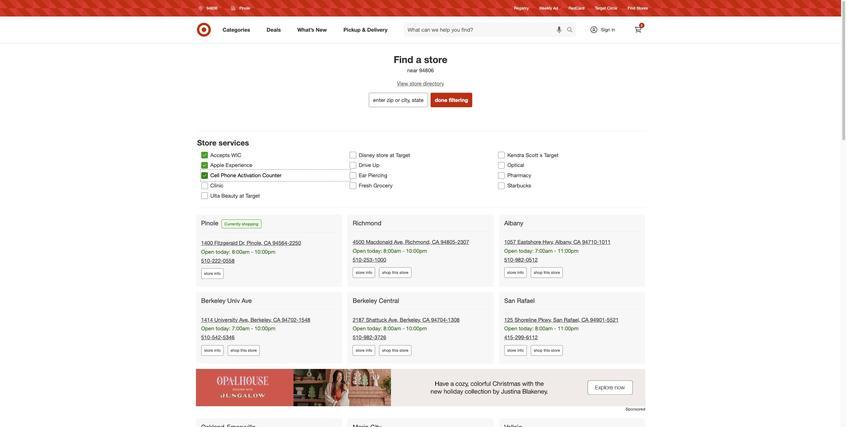 Task type: vqa. For each thing, say whether or not it's contained in the screenshot.
info corresponding to Pinole
yes



Task type: describe. For each thing, give the bounding box(es) containing it.
222-
[[212, 258, 223, 264]]

registry link
[[514, 5, 529, 11]]

253-
[[364, 257, 375, 263]]

advertisement region
[[196, 370, 646, 407]]

pinole,
[[247, 240, 263, 247]]

at for beauty
[[240, 193, 244, 199]]

kendra
[[508, 152, 525, 159]]

today: for albany
[[519, 248, 534, 255]]

berkeley central link
[[353, 297, 401, 305]]

find stores link
[[628, 5, 648, 11]]

11:00pm inside the 125 shoreline pkwy, san rafael, ca 94901-5521 open today: 8:00am - 11:00pm 415-299-6112
[[558, 326, 579, 333]]

beauty
[[221, 193, 238, 199]]

weekly
[[540, 6, 552, 11]]

11:00pm inside 1057 eastshore hwy, albany, ca 94710-1011 open today: 7:00am - 11:00pm 510-982-0512
[[558, 248, 579, 255]]

target circle link
[[596, 5, 618, 11]]

ave, for richmond
[[394, 239, 404, 246]]

Pharmacy checkbox
[[498, 173, 505, 179]]

1400 fitzgerald dr, pinole, ca 94564-2250 open today: 8:00am - 10:00pm 510-222-0558
[[201, 240, 301, 264]]

zip
[[387, 97, 394, 103]]

near
[[408, 67, 418, 74]]

eastshore
[[518, 239, 542, 246]]

search button
[[564, 22, 580, 38]]

deals link
[[261, 22, 289, 37]]

store down 1414 university ave, berkeley, ca 94702-1548 open today: 7:00am - 10:00pm 510-542-5346
[[248, 349, 257, 354]]

store down 510-982-3726 link
[[356, 349, 365, 354]]

starbucks
[[508, 183, 532, 189]]

store info link for richmond
[[353, 268, 375, 279]]

1057 eastshore hwy, albany, ca 94710-1011 link
[[505, 239, 611, 246]]

94806 button
[[195, 2, 225, 14]]

5521
[[607, 317, 619, 324]]

10:00pm for pinole
[[255, 249, 276, 256]]

2 link
[[631, 22, 646, 37]]

open for pinole
[[201, 249, 214, 256]]

redcard link
[[569, 5, 585, 11]]

3726
[[375, 335, 386, 341]]

sign in
[[602, 27, 616, 32]]

what's new
[[298, 26, 327, 33]]

- inside the 125 shoreline pkwy, san rafael, ca 94901-5521 open today: 8:00am - 11:00pm 415-299-6112
[[555, 326, 557, 333]]

Apple Experience checkbox
[[201, 162, 208, 169]]

94806 inside 94806 dropdown button
[[207, 6, 218, 11]]

done
[[435, 97, 448, 103]]

circle
[[607, 6, 618, 11]]

982- for albany
[[516, 257, 526, 263]]

info for albany
[[518, 271, 524, 276]]

What can we help you find? suggestions appear below search field
[[404, 22, 569, 37]]

store inside store services group
[[377, 152, 389, 159]]

510-982-3726 link
[[353, 335, 386, 341]]

store info for albany
[[508, 271, 524, 276]]

berkeley univ ave
[[201, 297, 252, 305]]

today: for pinole
[[216, 249, 231, 256]]

filtering
[[449, 97, 468, 103]]

info for san rafael
[[518, 349, 524, 354]]

today: for richmond
[[368, 248, 382, 255]]

510-222-0558 link
[[201, 258, 235, 264]]

what's
[[298, 26, 315, 33]]

415-
[[505, 335, 516, 341]]

disney
[[359, 152, 375, 159]]

Ulta Beauty at Target checkbox
[[201, 193, 208, 200]]

1400 fitzgerald dr, pinole, ca 94564-2250 link
[[201, 240, 301, 247]]

Clinic checkbox
[[201, 183, 208, 189]]

richmond
[[353, 220, 382, 227]]

info for berkeley central
[[366, 349, 372, 354]]

enter
[[373, 97, 386, 103]]

search
[[564, 27, 580, 34]]

find stores
[[628, 6, 648, 11]]

10:00pm for berkeley central
[[406, 326, 427, 333]]

510- for pinole
[[201, 258, 212, 264]]

find a store near 94806
[[394, 54, 448, 74]]

- for berkeley univ ave
[[251, 326, 253, 333]]

this for albany
[[544, 271, 550, 276]]

fitzgerald
[[214, 240, 238, 247]]

94901-
[[591, 317, 607, 324]]

0 vertical spatial san
[[505, 297, 516, 305]]

find for a
[[394, 54, 414, 65]]

store down 253-
[[356, 271, 365, 276]]

berkeley, for berkeley univ ave
[[251, 317, 272, 324]]

pinole button
[[227, 2, 255, 14]]

ca for berkeley central
[[423, 317, 430, 324]]

cell
[[211, 172, 220, 179]]

store down the 125 shoreline pkwy, san rafael, ca 94901-5521 open today: 8:00am - 11:00pm 415-299-6112
[[551, 349, 560, 354]]

state
[[412, 97, 424, 103]]

directory
[[423, 80, 444, 87]]

1000
[[375, 257, 386, 263]]

albany link
[[505, 220, 525, 227]]

shop for berkeley univ ave
[[231, 349, 240, 354]]

ad
[[554, 6, 559, 11]]

shattuck
[[366, 317, 387, 324]]

shop for albany
[[534, 271, 543, 276]]

- for pinole
[[251, 249, 253, 256]]

sign in link
[[585, 22, 626, 37]]

a
[[416, 54, 422, 65]]

125 shoreline pkwy, san rafael, ca 94901-5521 link
[[505, 317, 619, 324]]

store
[[197, 138, 217, 147]]

accepts
[[211, 152, 230, 159]]

ear
[[359, 172, 367, 179]]

store down 222-
[[204, 272, 213, 277]]

7:00am for albany
[[535, 248, 553, 255]]

415-299-6112 link
[[505, 335, 538, 341]]

8:00am for richmond
[[384, 248, 401, 255]]

albany,
[[556, 239, 572, 246]]

open inside the 125 shoreline pkwy, san rafael, ca 94901-5521 open today: 8:00am - 11:00pm 415-299-6112
[[505, 326, 518, 333]]

clinic
[[211, 183, 224, 189]]

phone
[[221, 172, 236, 179]]

store info link for berkeley univ ave
[[201, 346, 224, 357]]

Starbucks checkbox
[[498, 183, 505, 189]]

shop this store for albany
[[534, 271, 560, 276]]

currently
[[225, 222, 241, 227]]

store down 1057 eastshore hwy, albany, ca 94710-1011 open today: 7:00am - 11:00pm 510-982-0512 at the right
[[551, 271, 560, 276]]

shop this store button for berkeley univ ave
[[228, 346, 260, 357]]

fresh
[[359, 183, 372, 189]]

berkeley for berkeley central
[[353, 297, 377, 305]]

kendra scott x target
[[508, 152, 559, 159]]

store info for berkeley central
[[356, 349, 372, 354]]

shop this store button for san rafael
[[531, 346, 563, 357]]

510- for albany
[[505, 257, 516, 263]]

299-
[[516, 335, 526, 341]]

store down 2187 shattuck ave, berkeley, ca 94704-1308 open today: 8:00am - 10:00pm 510-982-3726
[[400, 349, 409, 354]]

982- for berkeley central
[[364, 335, 375, 341]]

open for richmond
[[353, 248, 366, 255]]

services
[[219, 138, 249, 147]]

shop this store for berkeley central
[[382, 349, 409, 354]]

shop this store for richmond
[[382, 271, 409, 276]]

Optical checkbox
[[498, 162, 505, 169]]

scott
[[526, 152, 539, 159]]

cell phone activation counter
[[211, 172, 282, 179]]

ulta
[[211, 193, 220, 199]]

&
[[362, 26, 366, 33]]

ear piercing
[[359, 172, 388, 179]]

Drive Up checkbox
[[350, 162, 356, 169]]

city,
[[402, 97, 411, 103]]

store down 415-
[[508, 349, 517, 354]]

8:00am for berkeley central
[[384, 326, 401, 333]]

10:00pm for berkeley univ ave
[[255, 326, 276, 333]]

central
[[379, 297, 399, 305]]

store info link for pinole
[[201, 269, 224, 280]]

542-
[[212, 335, 223, 341]]

today: inside the 125 shoreline pkwy, san rafael, ca 94901-5521 open today: 8:00am - 11:00pm 415-299-6112
[[519, 326, 534, 333]]

94704-
[[431, 317, 448, 324]]

ca for albany
[[574, 239, 581, 246]]

store info link for san rafael
[[505, 346, 527, 357]]

store services group
[[201, 150, 647, 201]]

currently shopping
[[225, 222, 258, 227]]

Ear Piercing checkbox
[[350, 173, 356, 179]]

info for pinole
[[214, 272, 221, 277]]

today: for berkeley central
[[368, 326, 382, 333]]

Accepts WIC checkbox
[[201, 152, 208, 159]]

info for berkeley univ ave
[[214, 349, 221, 354]]

pickup & delivery
[[344, 26, 388, 33]]

target for kendra scott x target
[[544, 152, 559, 159]]

richmond,
[[406, 239, 431, 246]]

ca inside the 125 shoreline pkwy, san rafael, ca 94901-5521 open today: 8:00am - 11:00pm 415-299-6112
[[582, 317, 589, 324]]

510-982-0512 link
[[505, 257, 538, 263]]



Task type: locate. For each thing, give the bounding box(es) containing it.
stores
[[637, 6, 648, 11]]

2 11:00pm from the top
[[558, 326, 579, 333]]

open for albany
[[505, 248, 518, 255]]

10:00pm
[[406, 248, 427, 255], [255, 249, 276, 256], [255, 326, 276, 333], [406, 326, 427, 333]]

store down 542-
[[204, 349, 213, 354]]

Disney store at Target checkbox
[[350, 152, 356, 159]]

this down 4500 macdonald ave, richmond, ca 94805-2307 open today: 8:00am - 10:00pm 510-253-1000
[[392, 271, 399, 276]]

ulta beauty at target
[[211, 193, 260, 199]]

wic
[[231, 152, 241, 159]]

1 vertical spatial 11:00pm
[[558, 326, 579, 333]]

open
[[353, 248, 366, 255], [505, 248, 518, 255], [201, 249, 214, 256], [201, 326, 214, 333], [353, 326, 366, 333], [505, 326, 518, 333]]

store info link for berkeley central
[[353, 346, 375, 357]]

deals
[[267, 26, 281, 33]]

pinole up 1400
[[201, 220, 219, 227]]

grocery
[[374, 183, 393, 189]]

today: down the shattuck
[[368, 326, 382, 333]]

1 vertical spatial 7:00am
[[232, 326, 250, 333]]

4500 macdonald ave, richmond, ca 94805-2307 open today: 8:00am - 10:00pm 510-253-1000
[[353, 239, 470, 263]]

shop this store button down 6112
[[531, 346, 563, 357]]

drive up
[[359, 162, 380, 169]]

shop for berkeley central
[[382, 349, 391, 354]]

open up 415-
[[505, 326, 518, 333]]

- down 1400 fitzgerald dr, pinole, ca 94564-2250 link
[[251, 249, 253, 256]]

open down 1057 on the right bottom of the page
[[505, 248, 518, 255]]

- down 1057 eastshore hwy, albany, ca 94710-1011 link
[[555, 248, 557, 255]]

Cell Phone Activation Counter checkbox
[[201, 173, 208, 179]]

info down 542-
[[214, 349, 221, 354]]

1 horizontal spatial at
[[390, 152, 395, 159]]

open down 1400
[[201, 249, 214, 256]]

info down 222-
[[214, 272, 221, 277]]

today: inside 1414 university ave, berkeley, ca 94702-1548 open today: 7:00am - 10:00pm 510-542-5346
[[216, 326, 231, 333]]

982- down eastshore
[[516, 257, 526, 263]]

ca inside 4500 macdonald ave, richmond, ca 94805-2307 open today: 8:00am - 10:00pm 510-253-1000
[[432, 239, 440, 246]]

10:00pm inside 2187 shattuck ave, berkeley, ca 94704-1308 open today: 8:00am - 10:00pm 510-982-3726
[[406, 326, 427, 333]]

berkeley,
[[251, 317, 272, 324], [400, 317, 421, 324]]

store info for richmond
[[356, 271, 372, 276]]

store up up
[[377, 152, 389, 159]]

0 vertical spatial pinole
[[239, 6, 250, 11]]

sign
[[602, 27, 611, 32]]

shop this store down 1000
[[382, 271, 409, 276]]

apple
[[211, 162, 224, 169]]

store info down 510-982-3726 link
[[356, 349, 372, 354]]

1 horizontal spatial 982-
[[516, 257, 526, 263]]

2 berkeley, from the left
[[400, 317, 421, 324]]

san right pkwy,
[[554, 317, 563, 324]]

1 vertical spatial pinole
[[201, 220, 219, 227]]

find left stores
[[628, 6, 636, 11]]

510- for berkeley univ ave
[[201, 335, 212, 341]]

open inside 1414 university ave, berkeley, ca 94702-1548 open today: 7:00am - 10:00pm 510-542-5346
[[201, 326, 214, 333]]

- inside 1414 university ave, berkeley, ca 94702-1548 open today: 7:00am - 10:00pm 510-542-5346
[[251, 326, 253, 333]]

open inside 2187 shattuck ave, berkeley, ca 94704-1308 open today: 8:00am - 10:00pm 510-982-3726
[[353, 326, 366, 333]]

berkeley, for berkeley central
[[400, 317, 421, 324]]

store right a
[[424, 54, 448, 65]]

pkwy,
[[539, 317, 552, 324]]

ca left 94805- on the right
[[432, 239, 440, 246]]

san rafael
[[505, 297, 535, 305]]

sponsored
[[626, 408, 646, 412]]

1 horizontal spatial pinole
[[239, 6, 250, 11]]

target for ulta beauty at target
[[246, 193, 260, 199]]

7:00am up 5346
[[232, 326, 250, 333]]

store info down 542-
[[204, 349, 221, 354]]

info
[[366, 271, 372, 276], [518, 271, 524, 276], [214, 272, 221, 277], [214, 349, 221, 354], [366, 349, 372, 354], [518, 349, 524, 354]]

125
[[505, 317, 513, 324]]

shop down 0512
[[534, 271, 543, 276]]

ca for richmond
[[432, 239, 440, 246]]

shop this store down 0512
[[534, 271, 560, 276]]

ca for berkeley univ ave
[[273, 317, 281, 324]]

8:00am inside 4500 macdonald ave, richmond, ca 94805-2307 open today: 8:00am - 10:00pm 510-253-1000
[[384, 248, 401, 255]]

at for store
[[390, 152, 395, 159]]

today: inside 2187 shattuck ave, berkeley, ca 94704-1308 open today: 8:00am - 10:00pm 510-982-3726
[[368, 326, 382, 333]]

0 vertical spatial 7:00am
[[535, 248, 553, 255]]

or
[[395, 97, 400, 103]]

0558
[[223, 258, 235, 264]]

- for richmond
[[403, 248, 405, 255]]

ca right "pinole,"
[[264, 240, 271, 247]]

view
[[397, 80, 408, 87]]

open down 2187
[[353, 326, 366, 333]]

store info link down 542-
[[201, 346, 224, 357]]

1 berkeley from the left
[[201, 297, 226, 305]]

redcard
[[569, 6, 585, 11]]

new
[[316, 26, 327, 33]]

0 horizontal spatial find
[[394, 54, 414, 65]]

shop this store down 3726
[[382, 349, 409, 354]]

berkeley, down ave
[[251, 317, 272, 324]]

weekly ad link
[[540, 5, 559, 11]]

0 vertical spatial find
[[628, 6, 636, 11]]

510- down 1400
[[201, 258, 212, 264]]

- for berkeley central
[[403, 326, 405, 333]]

store inside the view store directory link
[[410, 80, 422, 87]]

510- for berkeley central
[[353, 335, 364, 341]]

ave, inside 2187 shattuck ave, berkeley, ca 94704-1308 open today: 8:00am - 10:00pm 510-982-3726
[[389, 317, 399, 324]]

done filtering
[[435, 97, 468, 103]]

today: inside 4500 macdonald ave, richmond, ca 94805-2307 open today: 8:00am - 10:00pm 510-253-1000
[[368, 248, 382, 255]]

shop this store down 6112
[[534, 349, 560, 354]]

san inside the 125 shoreline pkwy, san rafael, ca 94901-5521 open today: 8:00am - 11:00pm 415-299-6112
[[554, 317, 563, 324]]

ca for pinole
[[264, 240, 271, 247]]

this for san rafael
[[544, 349, 550, 354]]

university
[[214, 317, 238, 324]]

5346
[[223, 335, 235, 341]]

1 vertical spatial 94806
[[419, 67, 434, 74]]

weekly ad
[[540, 6, 559, 11]]

8:00am inside 2187 shattuck ave, berkeley, ca 94704-1308 open today: 8:00am - 10:00pm 510-982-3726
[[384, 326, 401, 333]]

enter zip or city, state button
[[369, 93, 428, 107]]

berkeley
[[201, 297, 226, 305], [353, 297, 377, 305]]

berkeley up the 1414
[[201, 297, 226, 305]]

shop for san rafael
[[534, 349, 543, 354]]

store info for pinole
[[204, 272, 221, 277]]

info down 299-
[[518, 349, 524, 354]]

2187 shattuck ave, berkeley, ca 94704-1308 open today: 8:00am - 10:00pm 510-982-3726
[[353, 317, 460, 341]]

- inside the 1400 fitzgerald dr, pinole, ca 94564-2250 open today: 8:00am - 10:00pm 510-222-0558
[[251, 249, 253, 256]]

store info link down 222-
[[201, 269, 224, 280]]

optical
[[508, 162, 525, 169]]

1400
[[201, 240, 213, 247]]

8:00am down dr,
[[232, 249, 250, 256]]

store info
[[356, 271, 372, 276], [508, 271, 524, 276], [204, 272, 221, 277], [204, 349, 221, 354], [356, 349, 372, 354], [508, 349, 524, 354]]

ave,
[[394, 239, 404, 246], [239, 317, 249, 324], [389, 317, 399, 324]]

0 horizontal spatial 982-
[[364, 335, 375, 341]]

today: down fitzgerald
[[216, 249, 231, 256]]

510- inside 1057 eastshore hwy, albany, ca 94710-1011 open today: 7:00am - 11:00pm 510-982-0512
[[505, 257, 516, 263]]

0 horizontal spatial pinole
[[201, 220, 219, 227]]

this down 1414 university ave, berkeley, ca 94702-1548 open today: 7:00am - 10:00pm 510-542-5346
[[241, 349, 247, 354]]

shop
[[382, 271, 391, 276], [534, 271, 543, 276], [231, 349, 240, 354], [382, 349, 391, 354], [534, 349, 543, 354]]

0 vertical spatial at
[[390, 152, 395, 159]]

0 vertical spatial 11:00pm
[[558, 248, 579, 255]]

berkeley central
[[353, 297, 399, 305]]

pinole
[[239, 6, 250, 11], [201, 220, 219, 227]]

ca inside 2187 shattuck ave, berkeley, ca 94704-1308 open today: 8:00am - 10:00pm 510-982-3726
[[423, 317, 430, 324]]

10:00pm inside 1414 university ave, berkeley, ca 94702-1548 open today: 7:00am - 10:00pm 510-542-5346
[[255, 326, 276, 333]]

1 horizontal spatial 94806
[[419, 67, 434, 74]]

at right 'disney'
[[390, 152, 395, 159]]

store info down 222-
[[204, 272, 221, 277]]

94806 left pinole dropdown button
[[207, 6, 218, 11]]

ave, left "richmond,"
[[394, 239, 404, 246]]

this for berkeley univ ave
[[241, 349, 247, 354]]

today: down university
[[216, 326, 231, 333]]

ca left the 94704-
[[423, 317, 430, 324]]

510- inside 1414 university ave, berkeley, ca 94702-1548 open today: 7:00am - 10:00pm 510-542-5346
[[201, 335, 212, 341]]

this
[[392, 271, 399, 276], [544, 271, 550, 276], [241, 349, 247, 354], [392, 349, 399, 354], [544, 349, 550, 354]]

today: down macdonald
[[368, 248, 382, 255]]

94702-
[[282, 317, 299, 324]]

today:
[[368, 248, 382, 255], [519, 248, 534, 255], [216, 249, 231, 256], [216, 326, 231, 333], [368, 326, 382, 333], [519, 326, 534, 333]]

1 vertical spatial find
[[394, 54, 414, 65]]

ca inside 1414 university ave, berkeley, ca 94702-1548 open today: 7:00am - 10:00pm 510-542-5346
[[273, 317, 281, 324]]

10:00pm for richmond
[[406, 248, 427, 255]]

this for berkeley central
[[392, 349, 399, 354]]

shop down 1000
[[382, 271, 391, 276]]

info down 253-
[[366, 271, 372, 276]]

ave, for berkeley central
[[389, 317, 399, 324]]

- inside 4500 macdonald ave, richmond, ca 94805-2307 open today: 8:00am - 10:00pm 510-253-1000
[[403, 248, 405, 255]]

find inside find a store near 94806
[[394, 54, 414, 65]]

shop this store button for berkeley central
[[379, 346, 412, 357]]

7:00am inside 1414 university ave, berkeley, ca 94702-1548 open today: 7:00am - 10:00pm 510-542-5346
[[232, 326, 250, 333]]

11:00pm down albany,
[[558, 248, 579, 255]]

today: inside the 1400 fitzgerald dr, pinole, ca 94564-2250 open today: 8:00am - 10:00pm 510-222-0558
[[216, 249, 231, 256]]

store info link for albany
[[505, 268, 527, 279]]

982- inside 2187 shattuck ave, berkeley, ca 94704-1308 open today: 8:00am - 10:00pm 510-982-3726
[[364, 335, 375, 341]]

982-
[[516, 257, 526, 263], [364, 335, 375, 341]]

pinole inside dropdown button
[[239, 6, 250, 11]]

store down the 510-982-0512 link
[[508, 271, 517, 276]]

Fresh Grocery checkbox
[[350, 183, 356, 189]]

510- inside the 1400 fitzgerald dr, pinole, ca 94564-2250 open today: 8:00am - 10:00pm 510-222-0558
[[201, 258, 212, 264]]

1 vertical spatial at
[[240, 193, 244, 199]]

piercing
[[368, 172, 388, 179]]

open inside 4500 macdonald ave, richmond, ca 94805-2307 open today: 8:00am - 10:00pm 510-253-1000
[[353, 248, 366, 255]]

- down 1414 university ave, berkeley, ca 94702-1548 link
[[251, 326, 253, 333]]

this down the 125 shoreline pkwy, san rafael, ca 94901-5521 open today: 8:00am - 11:00pm 415-299-6112
[[544, 349, 550, 354]]

ave, inside 1414 university ave, berkeley, ca 94702-1548 open today: 7:00am - 10:00pm 510-542-5346
[[239, 317, 249, 324]]

store info for berkeley univ ave
[[204, 349, 221, 354]]

shop this store button for albany
[[531, 268, 563, 279]]

94806 inside find a store near 94806
[[419, 67, 434, 74]]

1 horizontal spatial berkeley
[[353, 297, 377, 305]]

store down 4500 macdonald ave, richmond, ca 94805-2307 open today: 8:00am - 10:00pm 510-253-1000
[[400, 271, 409, 276]]

shopping
[[242, 222, 258, 227]]

7:00am inside 1057 eastshore hwy, albany, ca 94710-1011 open today: 7:00am - 11:00pm 510-982-0512
[[535, 248, 553, 255]]

today: inside 1057 eastshore hwy, albany, ca 94710-1011 open today: 7:00am - 11:00pm 510-982-0512
[[519, 248, 534, 255]]

today: for berkeley univ ave
[[216, 326, 231, 333]]

open down the 1414
[[201, 326, 214, 333]]

san left the rafael
[[505, 297, 516, 305]]

drive
[[359, 162, 371, 169]]

berkeley for berkeley univ ave
[[201, 297, 226, 305]]

shop down 6112
[[534, 349, 543, 354]]

shop this store down 5346
[[231, 349, 257, 354]]

store info link down 299-
[[505, 346, 527, 357]]

berkeley univ ave link
[[201, 297, 253, 305]]

8:00am for pinole
[[232, 249, 250, 256]]

ca inside 1057 eastshore hwy, albany, ca 94710-1011 open today: 7:00am - 11:00pm 510-982-0512
[[574, 239, 581, 246]]

-
[[403, 248, 405, 255], [555, 248, 557, 255], [251, 249, 253, 256], [251, 326, 253, 333], [403, 326, 405, 333], [555, 326, 557, 333]]

2307
[[458, 239, 470, 246]]

in
[[612, 27, 616, 32]]

510-253-1000 link
[[353, 257, 386, 263]]

94806 down a
[[419, 67, 434, 74]]

target for disney store at target
[[396, 152, 410, 159]]

target
[[596, 6, 606, 11], [396, 152, 410, 159], [544, 152, 559, 159], [246, 193, 260, 199]]

categories
[[223, 26, 250, 33]]

10:00pm down "richmond,"
[[406, 248, 427, 255]]

ca right rafael, in the bottom right of the page
[[582, 317, 589, 324]]

1 berkeley, from the left
[[251, 317, 272, 324]]

0 horizontal spatial 7:00am
[[232, 326, 250, 333]]

store
[[424, 54, 448, 65], [410, 80, 422, 87], [377, 152, 389, 159], [356, 271, 365, 276], [400, 271, 409, 276], [508, 271, 517, 276], [551, 271, 560, 276], [204, 272, 213, 277], [204, 349, 213, 354], [248, 349, 257, 354], [356, 349, 365, 354], [400, 349, 409, 354], [508, 349, 517, 354], [551, 349, 560, 354]]

0512
[[526, 257, 538, 263]]

1 horizontal spatial 7:00am
[[535, 248, 553, 255]]

berkeley, left the 94704-
[[400, 317, 421, 324]]

10:00pm inside 4500 macdonald ave, richmond, ca 94805-2307 open today: 8:00am - 10:00pm 510-253-1000
[[406, 248, 427, 255]]

san
[[505, 297, 516, 305], [554, 317, 563, 324]]

1 horizontal spatial find
[[628, 6, 636, 11]]

shop this store for san rafael
[[534, 349, 560, 354]]

8:00am inside the 1400 fitzgerald dr, pinole, ca 94564-2250 open today: 8:00am - 10:00pm 510-222-0558
[[232, 249, 250, 256]]

open for berkeley central
[[353, 326, 366, 333]]

store info link down 510-982-3726 link
[[353, 346, 375, 357]]

982- inside 1057 eastshore hwy, albany, ca 94710-1011 open today: 7:00am - 11:00pm 510-982-0512
[[516, 257, 526, 263]]

shop down 5346
[[231, 349, 240, 354]]

- down "125 shoreline pkwy, san rafael, ca 94901-5521" link
[[555, 326, 557, 333]]

berkeley, inside 2187 shattuck ave, berkeley, ca 94704-1308 open today: 8:00am - 10:00pm 510-982-3726
[[400, 317, 421, 324]]

ca left 94702-
[[273, 317, 281, 324]]

open inside the 1400 fitzgerald dr, pinole, ca 94564-2250 open today: 8:00am - 10:00pm 510-222-0558
[[201, 249, 214, 256]]

7:00am for berkeley univ ave
[[232, 326, 250, 333]]

ca
[[432, 239, 440, 246], [574, 239, 581, 246], [264, 240, 271, 247], [273, 317, 281, 324], [423, 317, 430, 324], [582, 317, 589, 324]]

store info link down 253-
[[353, 268, 375, 279]]

ave, inside 4500 macdonald ave, richmond, ca 94805-2307 open today: 8:00am - 10:00pm 510-253-1000
[[394, 239, 404, 246]]

at right beauty
[[240, 193, 244, 199]]

982- down the shattuck
[[364, 335, 375, 341]]

Kendra Scott x Target checkbox
[[498, 152, 505, 159]]

view store directory link
[[189, 80, 652, 88]]

san rafael link
[[505, 297, 536, 305]]

- for albany
[[555, 248, 557, 255]]

0 vertical spatial 94806
[[207, 6, 218, 11]]

shoreline
[[515, 317, 537, 324]]

ave, right the shattuck
[[389, 317, 399, 324]]

510- inside 4500 macdonald ave, richmond, ca 94805-2307 open today: 8:00am - 10:00pm 510-253-1000
[[353, 257, 364, 263]]

open for berkeley univ ave
[[201, 326, 214, 333]]

open inside 1057 eastshore hwy, albany, ca 94710-1011 open today: 7:00am - 11:00pm 510-982-0512
[[505, 248, 518, 255]]

activation
[[238, 172, 261, 179]]

1 vertical spatial 982-
[[364, 335, 375, 341]]

1 horizontal spatial berkeley,
[[400, 317, 421, 324]]

pharmacy
[[508, 172, 532, 179]]

shop this store button down 5346
[[228, 346, 260, 357]]

2187 shattuck ave, berkeley, ca 94704-1308 link
[[353, 317, 460, 324]]

2250
[[290, 240, 301, 247]]

fresh grocery
[[359, 183, 393, 189]]

510- down 4500
[[353, 257, 364, 263]]

- inside 1057 eastshore hwy, albany, ca 94710-1011 open today: 7:00am - 11:00pm 510-982-0512
[[555, 248, 557, 255]]

8:00am up 1000
[[384, 248, 401, 255]]

7:00am down hwy,
[[535, 248, 553, 255]]

0 vertical spatial 982-
[[516, 257, 526, 263]]

8:00am inside the 125 shoreline pkwy, san rafael, ca 94901-5521 open today: 8:00am - 11:00pm 415-299-6112
[[535, 326, 553, 333]]

510- for richmond
[[353, 257, 364, 263]]

0 horizontal spatial san
[[505, 297, 516, 305]]

94564-
[[273, 240, 290, 247]]

this for richmond
[[392, 271, 399, 276]]

store info down 253-
[[356, 271, 372, 276]]

info for richmond
[[366, 271, 372, 276]]

shop for richmond
[[382, 271, 391, 276]]

94805-
[[441, 239, 458, 246]]

8:00am up 3726
[[384, 326, 401, 333]]

this down 2187 shattuck ave, berkeley, ca 94704-1308 open today: 8:00am - 10:00pm 510-982-3726
[[392, 349, 399, 354]]

1 horizontal spatial san
[[554, 317, 563, 324]]

10:00pm inside the 1400 fitzgerald dr, pinole, ca 94564-2250 open today: 8:00am - 10:00pm 510-222-0558
[[255, 249, 276, 256]]

pickup & delivery link
[[338, 22, 396, 37]]

1 vertical spatial san
[[554, 317, 563, 324]]

store inside find a store near 94806
[[424, 54, 448, 65]]

berkeley, inside 1414 university ave, berkeley, ca 94702-1548 open today: 7:00am - 10:00pm 510-542-5346
[[251, 317, 272, 324]]

shop this store button for richmond
[[379, 268, 412, 279]]

ave, right university
[[239, 317, 249, 324]]

pinole up categories link
[[239, 6, 250, 11]]

shop this store button down 1000
[[379, 268, 412, 279]]

shop down 3726
[[382, 349, 391, 354]]

rafael,
[[564, 317, 580, 324]]

find up near
[[394, 54, 414, 65]]

pickup
[[344, 26, 361, 33]]

store services
[[197, 138, 249, 147]]

store right view in the top left of the page
[[410, 80, 422, 87]]

1414 university ave, berkeley, ca 94702-1548 link
[[201, 317, 311, 324]]

510- down the 1414
[[201, 335, 212, 341]]

shop this store button down 0512
[[531, 268, 563, 279]]

510- down 1057 on the right bottom of the page
[[505, 257, 516, 263]]

store info link down the 510-982-0512 link
[[505, 268, 527, 279]]

- inside 2187 shattuck ave, berkeley, ca 94704-1308 open today: 8:00am - 10:00pm 510-982-3726
[[403, 326, 405, 333]]

berkeley up 2187
[[353, 297, 377, 305]]

today: down eastshore
[[519, 248, 534, 255]]

store info for san rafael
[[508, 349, 524, 354]]

info down the 510-982-0512 link
[[518, 271, 524, 276]]

macdonald
[[366, 239, 393, 246]]

510- inside 2187 shattuck ave, berkeley, ca 94704-1308 open today: 8:00am - 10:00pm 510-982-3726
[[353, 335, 364, 341]]

94710-
[[583, 239, 599, 246]]

11:00pm down rafael, in the bottom right of the page
[[558, 326, 579, 333]]

find for stores
[[628, 6, 636, 11]]

ca inside the 1400 fitzgerald dr, pinole, ca 94564-2250 open today: 8:00am - 10:00pm 510-222-0558
[[264, 240, 271, 247]]

0 horizontal spatial berkeley
[[201, 297, 226, 305]]

8:00am down pkwy,
[[535, 326, 553, 333]]

0 horizontal spatial 94806
[[207, 6, 218, 11]]

ave, for berkeley univ ave
[[239, 317, 249, 324]]

2 berkeley from the left
[[353, 297, 377, 305]]

shop this store for berkeley univ ave
[[231, 349, 257, 354]]

510- down 2187
[[353, 335, 364, 341]]

done filtering button
[[431, 93, 473, 107]]

0 horizontal spatial at
[[240, 193, 244, 199]]

open down 4500
[[353, 248, 366, 255]]

info down 510-982-3726 link
[[366, 349, 372, 354]]

10:00pm down "2187 shattuck ave, berkeley, ca 94704-1308" link
[[406, 326, 427, 333]]

0 horizontal spatial berkeley,
[[251, 317, 272, 324]]

1 11:00pm from the top
[[558, 248, 579, 255]]

find
[[628, 6, 636, 11], [394, 54, 414, 65]]



